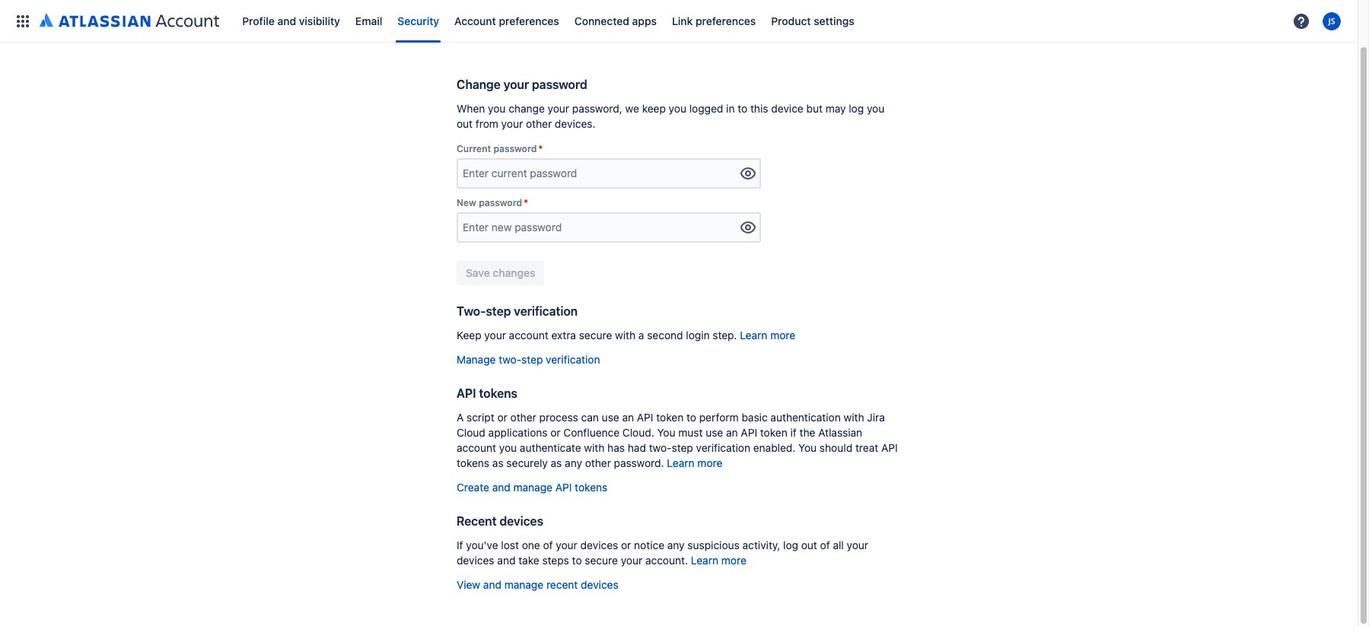 Task type: locate. For each thing, give the bounding box(es) containing it.
learn down suspicious
[[691, 554, 719, 567]]

log right activity,
[[783, 539, 799, 552]]

Enter new password password field
[[458, 214, 737, 241]]

any down authenticate
[[565, 457, 582, 470]]

with up atlassian
[[844, 411, 865, 424]]

two- right manage
[[499, 353, 522, 366]]

0 horizontal spatial token
[[656, 411, 684, 424]]

2 vertical spatial verification
[[696, 441, 751, 454]]

2 vertical spatial tokens
[[575, 481, 608, 494]]

1 horizontal spatial security
[[457, 18, 522, 39]]

learn more for recent devices
[[691, 554, 747, 567]]

to inside 'a script or other process can use an api token to perform basic authentication with jira cloud applications or confluence cloud. you must use an api token if the atlassian account you authenticate with has had two-step verification enabled. you should treat api tokens as securely as any other password.'
[[687, 411, 697, 424]]

password right new
[[479, 197, 522, 209]]

as
[[492, 457, 504, 470], [551, 457, 562, 470]]

1 vertical spatial out
[[801, 539, 818, 552]]

0 horizontal spatial step
[[486, 304, 511, 318]]

switch to... image
[[14, 12, 32, 30]]

1 vertical spatial token
[[760, 426, 788, 439]]

learn more link
[[740, 329, 796, 342], [667, 457, 723, 470], [691, 554, 747, 567]]

with
[[615, 329, 636, 342], [844, 411, 865, 424], [584, 441, 605, 454]]

manage down take at the bottom left of page
[[505, 579, 544, 591]]

1 horizontal spatial with
[[615, 329, 636, 342]]

1 horizontal spatial two-
[[649, 441, 672, 454]]

password for current password *
[[494, 143, 537, 155]]

security up change
[[457, 18, 522, 39]]

two-
[[499, 353, 522, 366], [649, 441, 672, 454]]

if you've lost one of your devices or notice any suspicious activity, log out of all your devices and take steps to secure your account.
[[457, 539, 869, 567]]

to inside when you change your password, we keep you logged in to this device but may log you out from your other devices.
[[738, 102, 748, 115]]

1 preferences from the left
[[499, 14, 559, 27]]

0 horizontal spatial preferences
[[499, 14, 559, 27]]

2 vertical spatial password
[[479, 197, 522, 209]]

banner
[[0, 0, 1358, 43]]

0 horizontal spatial to
[[572, 554, 582, 567]]

0 horizontal spatial two-
[[499, 353, 522, 366]]

security inside manage profile menu element
[[398, 14, 439, 27]]

api tokens
[[457, 387, 518, 400]]

1 horizontal spatial of
[[820, 539, 830, 552]]

1 horizontal spatial *
[[539, 143, 543, 155]]

and right create
[[492, 481, 511, 494]]

of right 'one'
[[543, 539, 553, 552]]

you down the
[[799, 441, 817, 454]]

tokens up create
[[457, 457, 490, 470]]

or
[[498, 411, 508, 424], [551, 426, 561, 439], [621, 539, 631, 552]]

0 vertical spatial an
[[622, 411, 634, 424]]

cloud
[[457, 426, 486, 439]]

0 vertical spatial secure
[[579, 329, 612, 342]]

0 vertical spatial with
[[615, 329, 636, 342]]

0 vertical spatial to
[[738, 102, 748, 115]]

account preferences link
[[450, 9, 564, 33]]

password up change
[[532, 78, 587, 91]]

verification down extra
[[546, 353, 600, 366]]

2 preferences from the left
[[696, 14, 756, 27]]

to
[[738, 102, 748, 115], [687, 411, 697, 424], [572, 554, 582, 567]]

2 horizontal spatial or
[[621, 539, 631, 552]]

0 horizontal spatial an
[[622, 411, 634, 424]]

2 vertical spatial learn more link
[[691, 554, 747, 567]]

0 horizontal spatial security
[[398, 14, 439, 27]]

authenticate
[[520, 441, 581, 454]]

an down perform
[[726, 426, 738, 439]]

2 vertical spatial to
[[572, 554, 582, 567]]

0 vertical spatial you
[[657, 426, 676, 439]]

more right step.
[[771, 329, 796, 342]]

securely
[[507, 457, 548, 470]]

two- right had
[[649, 441, 672, 454]]

1 horizontal spatial any
[[668, 539, 685, 552]]

* for new password *
[[524, 197, 528, 209]]

1 vertical spatial learn more
[[691, 554, 747, 567]]

extra
[[552, 329, 576, 342]]

use
[[602, 411, 619, 424], [706, 426, 723, 439]]

1 vertical spatial more
[[698, 457, 723, 470]]

security right email
[[398, 14, 439, 27]]

current password *
[[457, 143, 543, 155]]

manage for recent devices
[[505, 579, 544, 591]]

1 vertical spatial password
[[494, 143, 537, 155]]

learn right step.
[[740, 329, 768, 342]]

manage down securely
[[514, 481, 553, 494]]

preferences right link
[[696, 14, 756, 27]]

show password image
[[739, 164, 758, 183]]

your down notice
[[621, 554, 643, 567]]

1 vertical spatial *
[[524, 197, 528, 209]]

learn more link down suspicious
[[691, 554, 747, 567]]

learn
[[740, 329, 768, 342], [667, 457, 695, 470], [691, 554, 719, 567]]

perform
[[699, 411, 739, 424]]

1 vertical spatial log
[[783, 539, 799, 552]]

out
[[457, 117, 473, 130], [801, 539, 818, 552]]

to right in
[[738, 102, 748, 115]]

account
[[455, 14, 496, 27]]

log
[[849, 102, 864, 115], [783, 539, 799, 552]]

step
[[486, 304, 511, 318], [522, 353, 543, 366], [672, 441, 693, 454]]

token up must
[[656, 411, 684, 424]]

help image
[[1293, 12, 1311, 30]]

suspicious
[[688, 539, 740, 552]]

2 horizontal spatial to
[[738, 102, 748, 115]]

* down change
[[539, 143, 543, 155]]

log right may
[[849, 102, 864, 115]]

learn down must
[[667, 457, 695, 470]]

has
[[608, 441, 625, 454]]

0 vertical spatial or
[[498, 411, 508, 424]]

1 vertical spatial to
[[687, 411, 697, 424]]

you right keep
[[669, 102, 687, 115]]

0 vertical spatial learn more
[[667, 457, 723, 470]]

other up applications
[[511, 411, 537, 424]]

api down authenticate
[[556, 481, 572, 494]]

1 vertical spatial with
[[844, 411, 865, 424]]

security
[[398, 14, 439, 27], [457, 18, 522, 39]]

secure right the 'steps'
[[585, 554, 618, 567]]

secure right extra
[[579, 329, 612, 342]]

0 vertical spatial two-
[[499, 353, 522, 366]]

0 vertical spatial out
[[457, 117, 473, 130]]

learn more down must
[[667, 457, 723, 470]]

0 horizontal spatial as
[[492, 457, 504, 470]]

password down from
[[494, 143, 537, 155]]

api up cloud.
[[637, 411, 654, 424]]

devices left notice
[[581, 539, 618, 552]]

0 horizontal spatial use
[[602, 411, 619, 424]]

0 vertical spatial use
[[602, 411, 619, 424]]

1 vertical spatial tokens
[[457, 457, 490, 470]]

manage two-step verification
[[457, 353, 600, 366]]

2 horizontal spatial with
[[844, 411, 865, 424]]

learn more down suspicious
[[691, 554, 747, 567]]

0 vertical spatial any
[[565, 457, 582, 470]]

create and manage api tokens link
[[457, 481, 608, 494]]

more down must
[[698, 457, 723, 470]]

all
[[833, 539, 844, 552]]

0 horizontal spatial *
[[524, 197, 528, 209]]

show password image
[[739, 218, 758, 237]]

may
[[826, 102, 846, 115]]

manage
[[514, 481, 553, 494], [505, 579, 544, 591]]

1 vertical spatial step
[[522, 353, 543, 366]]

other
[[526, 117, 552, 130], [511, 411, 537, 424], [585, 457, 611, 470]]

as down authenticate
[[551, 457, 562, 470]]

1 horizontal spatial account
[[509, 329, 549, 342]]

1 vertical spatial an
[[726, 426, 738, 439]]

an up cloud.
[[622, 411, 634, 424]]

jira
[[867, 411, 885, 424]]

1 vertical spatial secure
[[585, 554, 618, 567]]

2 horizontal spatial step
[[672, 441, 693, 454]]

secure
[[579, 329, 612, 342], [585, 554, 618, 567]]

recent devices
[[457, 515, 544, 528]]

1 vertical spatial two-
[[649, 441, 672, 454]]

1 vertical spatial you
[[799, 441, 817, 454]]

create
[[457, 481, 489, 494]]

1 horizontal spatial to
[[687, 411, 697, 424]]

account
[[509, 329, 549, 342], [457, 441, 496, 454]]

0 vertical spatial manage
[[514, 481, 553, 494]]

other down has
[[585, 457, 611, 470]]

to for this
[[738, 102, 748, 115]]

0 horizontal spatial account
[[457, 441, 496, 454]]

1 horizontal spatial log
[[849, 102, 864, 115]]

more
[[771, 329, 796, 342], [698, 457, 723, 470], [722, 554, 747, 567]]

of left all
[[820, 539, 830, 552]]

account preferences
[[455, 14, 559, 27]]

1 horizontal spatial token
[[760, 426, 788, 439]]

any inside if you've lost one of your devices or notice any suspicious activity, log out of all your devices and take steps to secure your account.
[[668, 539, 685, 552]]

and inside 'link'
[[278, 14, 296, 27]]

1 vertical spatial or
[[551, 426, 561, 439]]

out left all
[[801, 539, 818, 552]]

view and manage recent devices link
[[457, 579, 619, 591]]

change
[[457, 78, 501, 91]]

tokens up the "script"
[[479, 387, 518, 400]]

1 vertical spatial any
[[668, 539, 685, 552]]

step up manage
[[486, 304, 511, 318]]

verification up extra
[[514, 304, 578, 318]]

your down change
[[501, 117, 523, 130]]

if
[[457, 539, 463, 552]]

secure inside if you've lost one of your devices or notice any suspicious activity, log out of all your devices and take steps to secure your account.
[[585, 554, 618, 567]]

2 vertical spatial or
[[621, 539, 631, 552]]

you down applications
[[499, 441, 517, 454]]

process
[[539, 411, 578, 424]]

your
[[504, 78, 529, 91], [548, 102, 570, 115], [501, 117, 523, 130], [484, 329, 506, 342], [556, 539, 578, 552], [847, 539, 869, 552], [621, 554, 643, 567]]

1 horizontal spatial out
[[801, 539, 818, 552]]

manage for api tokens
[[514, 481, 553, 494]]

token
[[656, 411, 684, 424], [760, 426, 788, 439]]

learn more link down must
[[667, 457, 723, 470]]

create and manage api tokens
[[457, 481, 608, 494]]

or down process
[[551, 426, 561, 439]]

with down confluence
[[584, 441, 605, 454]]

learn more link for api tokens
[[667, 457, 723, 470]]

1 vertical spatial learn more link
[[667, 457, 723, 470]]

manage
[[457, 353, 496, 366]]

use right can
[[602, 411, 619, 424]]

step down must
[[672, 441, 693, 454]]

2 vertical spatial step
[[672, 441, 693, 454]]

account.
[[646, 554, 688, 567]]

1 horizontal spatial preferences
[[696, 14, 756, 27]]

0 vertical spatial learn more link
[[740, 329, 796, 342]]

token up the "enabled."
[[760, 426, 788, 439]]

other down change
[[526, 117, 552, 130]]

preferences right account
[[499, 14, 559, 27]]

you've
[[466, 539, 498, 552]]

learn more link for recent devices
[[691, 554, 747, 567]]

to right the 'steps'
[[572, 554, 582, 567]]

to up must
[[687, 411, 697, 424]]

current
[[457, 143, 491, 155]]

password
[[532, 78, 587, 91], [494, 143, 537, 155], [479, 197, 522, 209]]

or up applications
[[498, 411, 508, 424]]

or left notice
[[621, 539, 631, 552]]

0 vertical spatial password
[[532, 78, 587, 91]]

email link
[[351, 9, 387, 33]]

as left securely
[[492, 457, 504, 470]]

1 horizontal spatial an
[[726, 426, 738, 439]]

1 horizontal spatial step
[[522, 353, 543, 366]]

verification
[[514, 304, 578, 318], [546, 353, 600, 366], [696, 441, 751, 454]]

0 horizontal spatial of
[[543, 539, 553, 552]]

and right view on the left bottom
[[483, 579, 502, 591]]

learn for api tokens
[[667, 457, 695, 470]]

1 vertical spatial learn
[[667, 457, 695, 470]]

learn more link right step.
[[740, 329, 796, 342]]

1 vertical spatial account
[[457, 441, 496, 454]]

0 vertical spatial log
[[849, 102, 864, 115]]

banner containing profile and visibility
[[0, 0, 1358, 43]]

learn more
[[667, 457, 723, 470], [691, 554, 747, 567]]

0 horizontal spatial any
[[565, 457, 582, 470]]

settings
[[814, 14, 855, 27]]

and down lost
[[497, 554, 516, 567]]

you
[[488, 102, 506, 115], [669, 102, 687, 115], [867, 102, 885, 115], [499, 441, 517, 454]]

two-step verification
[[457, 304, 578, 318]]

2 vertical spatial more
[[722, 554, 747, 567]]

api up a
[[457, 387, 476, 400]]

you left must
[[657, 426, 676, 439]]

keep your account extra secure with a second login step. learn more
[[457, 329, 796, 342]]

1 horizontal spatial as
[[551, 457, 562, 470]]

account up manage two-step verification
[[509, 329, 549, 342]]

0 horizontal spatial log
[[783, 539, 799, 552]]

verification down perform
[[696, 441, 751, 454]]

any up account.
[[668, 539, 685, 552]]

take
[[519, 554, 540, 567]]

link
[[672, 14, 693, 27]]

device
[[771, 102, 804, 115]]

0 vertical spatial *
[[539, 143, 543, 155]]

2 vertical spatial with
[[584, 441, 605, 454]]

you right may
[[867, 102, 885, 115]]

use down perform
[[706, 426, 723, 439]]

any
[[565, 457, 582, 470], [668, 539, 685, 552]]

2 vertical spatial learn
[[691, 554, 719, 567]]

out inside if you've lost one of your devices or notice any suspicious activity, log out of all your devices and take steps to secure your account.
[[801, 539, 818, 552]]

your up devices. on the left top of the page
[[548, 102, 570, 115]]

devices down you've
[[457, 554, 495, 567]]

profile and visibility link
[[238, 9, 345, 33]]

when
[[457, 102, 485, 115]]

if
[[791, 426, 797, 439]]

more down suspicious
[[722, 554, 747, 567]]

1 vertical spatial manage
[[505, 579, 544, 591]]

and right profile at the top of page
[[278, 14, 296, 27]]

learn for recent devices
[[691, 554, 719, 567]]

out down when
[[457, 117, 473, 130]]

out inside when you change your password, we keep you logged in to this device but may log you out from your other devices.
[[457, 117, 473, 130]]

tokens down has
[[575, 481, 608, 494]]

with left a
[[615, 329, 636, 342]]

account down cloud
[[457, 441, 496, 454]]

0 horizontal spatial out
[[457, 117, 473, 130]]

preferences for account preferences
[[499, 14, 559, 27]]

step down the two-step verification
[[522, 353, 543, 366]]

enabled.
[[753, 441, 796, 454]]

and
[[278, 14, 296, 27], [492, 481, 511, 494], [497, 554, 516, 567], [483, 579, 502, 591]]

should
[[820, 441, 853, 454]]

devices right the recent
[[581, 579, 619, 591]]

1 horizontal spatial use
[[706, 426, 723, 439]]

0 vertical spatial other
[[526, 117, 552, 130]]

1 horizontal spatial or
[[551, 426, 561, 439]]

* right new
[[524, 197, 528, 209]]



Task type: vqa. For each thing, say whether or not it's contained in the screenshot.
'Africa/Banjul'
no



Task type: describe. For each thing, give the bounding box(es) containing it.
your right keep
[[484, 329, 506, 342]]

1 vertical spatial other
[[511, 411, 537, 424]]

you up from
[[488, 102, 506, 115]]

steps
[[542, 554, 569, 567]]

0 vertical spatial step
[[486, 304, 511, 318]]

in
[[726, 102, 735, 115]]

or inside if you've lost one of your devices or notice any suspicious activity, log out of all your devices and take steps to secure your account.
[[621, 539, 631, 552]]

0 vertical spatial more
[[771, 329, 796, 342]]

2 as from the left
[[551, 457, 562, 470]]

lost
[[501, 539, 519, 552]]

0 vertical spatial learn
[[740, 329, 768, 342]]

script
[[467, 411, 495, 424]]

profile
[[242, 14, 275, 27]]

new
[[457, 197, 477, 209]]

can
[[581, 411, 599, 424]]

other inside when you change your password, we keep you logged in to this device but may log you out from your other devices.
[[526, 117, 552, 130]]

to for perform
[[687, 411, 697, 424]]

a
[[457, 411, 464, 424]]

devices.
[[555, 117, 596, 130]]

1 vertical spatial use
[[706, 426, 723, 439]]

0 horizontal spatial with
[[584, 441, 605, 454]]

two-
[[457, 304, 486, 318]]

cloud.
[[623, 426, 655, 439]]

activity,
[[743, 539, 781, 552]]

when you change your password, we keep you logged in to this device but may log you out from your other devices.
[[457, 102, 885, 130]]

connected apps link
[[570, 9, 662, 33]]

more for recent devices
[[722, 554, 747, 567]]

tokens inside 'a script or other process can use an api token to perform basic authentication with jira cloud applications or confluence cloud. you must use an api token if the atlassian account you authenticate with has had two-step verification enabled. you should treat api tokens as securely as any other password.'
[[457, 457, 490, 470]]

one
[[522, 539, 540, 552]]

view
[[457, 579, 480, 591]]

manage profile menu element
[[9, 0, 1288, 42]]

your up the 'steps'
[[556, 539, 578, 552]]

link preferences
[[672, 14, 756, 27]]

notice
[[634, 539, 665, 552]]

security link
[[393, 9, 444, 33]]

had
[[628, 441, 646, 454]]

log inside if you've lost one of your devices or notice any suspicious activity, log out of all your devices and take steps to secure your account.
[[783, 539, 799, 552]]

2 vertical spatial other
[[585, 457, 611, 470]]

verification inside 'a script or other process can use an api token to perform basic authentication with jira cloud applications or confluence cloud. you must use an api token if the atlassian account you authenticate with has had two-step verification enabled. you should treat api tokens as securely as any other password.'
[[696, 441, 751, 454]]

applications
[[488, 426, 548, 439]]

api down basic
[[741, 426, 758, 439]]

manage two-step verification link
[[457, 353, 600, 366]]

view and manage recent devices
[[457, 579, 619, 591]]

account image
[[1323, 12, 1341, 30]]

your right all
[[847, 539, 869, 552]]

1 as from the left
[[492, 457, 504, 470]]

0 vertical spatial tokens
[[479, 387, 518, 400]]

1 vertical spatial verification
[[546, 353, 600, 366]]

step.
[[713, 329, 737, 342]]

log inside when you change your password, we keep you logged in to this device but may log you out from your other devices.
[[849, 102, 864, 115]]

treat
[[856, 441, 879, 454]]

you inside 'a script or other process can use an api token to perform basic authentication with jira cloud applications or confluence cloud. you must use an api token if the atlassian account you authenticate with has had two-step verification enabled. you should treat api tokens as securely as any other password.'
[[499, 441, 517, 454]]

api right the treat
[[882, 441, 898, 454]]

preferences for link preferences
[[696, 14, 756, 27]]

a
[[639, 329, 644, 342]]

keep
[[457, 329, 482, 342]]

devices up 'one'
[[500, 515, 544, 528]]

password for new password *
[[479, 197, 522, 209]]

account inside 'a script or other process can use an api token to perform basic authentication with jira cloud applications or confluence cloud. you must use an api token if the atlassian account you authenticate with has had two-step verification enabled. you should treat api tokens as securely as any other password.'
[[457, 441, 496, 454]]

change
[[509, 102, 545, 115]]

password,
[[572, 102, 623, 115]]

2 of from the left
[[820, 539, 830, 552]]

visibility
[[299, 14, 340, 27]]

step inside 'a script or other process can use an api token to perform basic authentication with jira cloud applications or confluence cloud. you must use an api token if the atlassian account you authenticate with has had two-step verification enabled. you should treat api tokens as securely as any other password.'
[[672, 441, 693, 454]]

your up change
[[504, 78, 529, 91]]

profile and visibility
[[242, 14, 340, 27]]

email
[[355, 14, 382, 27]]

learn more link for two-step verification
[[740, 329, 796, 342]]

learn more for api tokens
[[667, 457, 723, 470]]

but
[[807, 102, 823, 115]]

* for current password *
[[539, 143, 543, 155]]

two- inside 'a script or other process can use an api token to perform basic authentication with jira cloud applications or confluence cloud. you must use an api token if the atlassian account you authenticate with has had two-step verification enabled. you should treat api tokens as securely as any other password.'
[[649, 441, 672, 454]]

and for profile
[[278, 14, 296, 27]]

authentication
[[771, 411, 841, 424]]

0 horizontal spatial you
[[657, 426, 676, 439]]

recent
[[547, 579, 578, 591]]

we
[[625, 102, 639, 115]]

0 vertical spatial token
[[656, 411, 684, 424]]

this
[[751, 102, 769, 115]]

product settings link
[[767, 9, 859, 33]]

basic
[[742, 411, 768, 424]]

and inside if you've lost one of your devices or notice any suspicious activity, log out of all your devices and take steps to secure your account.
[[497, 554, 516, 567]]

second
[[647, 329, 683, 342]]

to inside if you've lost one of your devices or notice any suspicious activity, log out of all your devices and take steps to secure your account.
[[572, 554, 582, 567]]

recent
[[457, 515, 497, 528]]

from
[[476, 117, 499, 130]]

0 vertical spatial verification
[[514, 304, 578, 318]]

password.
[[614, 457, 664, 470]]

product settings
[[771, 14, 855, 27]]

0 vertical spatial account
[[509, 329, 549, 342]]

connected
[[575, 14, 630, 27]]

product
[[771, 14, 811, 27]]

apps
[[632, 14, 657, 27]]

the
[[800, 426, 816, 439]]

atlassian
[[819, 426, 863, 439]]

link preferences link
[[668, 9, 761, 33]]

login
[[686, 329, 710, 342]]

keep
[[642, 102, 666, 115]]

Enter current password password field
[[458, 160, 737, 187]]

1 horizontal spatial you
[[799, 441, 817, 454]]

0 horizontal spatial or
[[498, 411, 508, 424]]

any inside 'a script or other process can use an api token to perform basic authentication with jira cloud applications or confluence cloud. you must use an api token if the atlassian account you authenticate with has had two-step verification enabled. you should treat api tokens as securely as any other password.'
[[565, 457, 582, 470]]

and for create
[[492, 481, 511, 494]]

logged
[[690, 102, 723, 115]]

confluence
[[564, 426, 620, 439]]

and for view
[[483, 579, 502, 591]]

must
[[679, 426, 703, 439]]

a script or other process can use an api token to perform basic authentication with jira cloud applications or confluence cloud. you must use an api token if the atlassian account you authenticate with has had two-step verification enabled. you should treat api tokens as securely as any other password.
[[457, 411, 898, 470]]

1 of from the left
[[543, 539, 553, 552]]

new password *
[[457, 197, 528, 209]]

connected apps
[[575, 14, 657, 27]]

change your password
[[457, 78, 587, 91]]

more for api tokens
[[698, 457, 723, 470]]



